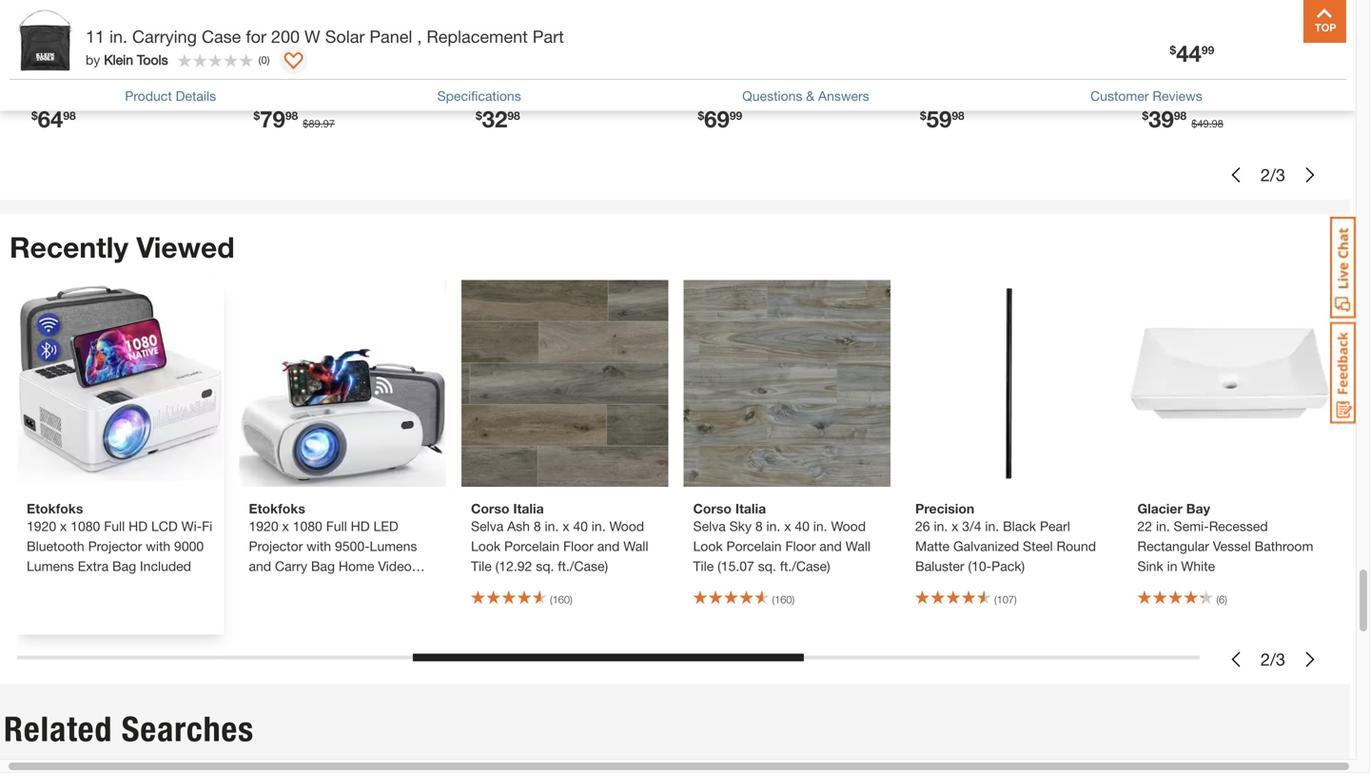 Task type: describe. For each thing, give the bounding box(es) containing it.
( for corso italia selva ash 8 in. x 40 in. wood look porcelain floor and wall tile (12.92 sq. ft./case)
[[550, 594, 553, 606]]

( for glacier bay 22 in. semi-recessed rectangular vessel bathroom sink in white
[[1217, 594, 1219, 606]]

2 for previous slide image
[[1261, 165, 1270, 185]]

$ 64 98
[[31, 105, 76, 132]]

tool inside 14 in. 15 pocket open top supply tool bag
[[516, 19, 541, 34]]

9500-
[[335, 539, 370, 554]]

heavy
[[249, 0, 286, 14]]

matte
[[915, 539, 950, 554]]

pearl
[[1040, 519, 1070, 534]]

( left "display" icon
[[258, 54, 261, 66]]

heavy duty pro tool backpack
[[249, 0, 377, 34]]

tv
[[326, 579, 342, 594]]

look for (12.92
[[471, 539, 501, 554]]

64
[[38, 105, 63, 132]]

) for precision 26 in. x 3/4 in. black pearl matte galvanized steel round baluster (10-pack)
[[1014, 594, 1017, 606]]

related
[[4, 709, 113, 750]]

steel
[[1023, 539, 1053, 554]]

6
[[1219, 594, 1225, 606]]

glacier
[[1138, 501, 1183, 517]]

15
[[507, 0, 522, 14]]

$ 79 98 $ 89 . 97
[[254, 105, 335, 132]]

$ 32 98
[[476, 105, 520, 132]]

tile for selva sky 8 in. x 40 in. wood look porcelain floor and wall tile (15.07 sq. ft./case)
[[693, 559, 714, 574]]

corso for sky
[[693, 501, 732, 517]]

previous slide image
[[1229, 652, 1244, 668]]

reviews
[[1153, 88, 1203, 104]]

(12.92
[[495, 559, 532, 574]]

led
[[373, 519, 398, 534]]

floor for (15.07
[[786, 539, 816, 554]]

product
[[125, 88, 172, 104]]

1080 for bluetooth
[[71, 519, 100, 534]]

baluster
[[915, 559, 965, 574]]

panel
[[370, 26, 412, 47]]

$ 44 99
[[1170, 39, 1214, 67]]

hd for projector
[[129, 519, 148, 534]]

(15.07
[[718, 559, 754, 574]]

44
[[1176, 39, 1202, 67]]

$ for 44
[[1170, 43, 1176, 57]]

lumens inside etokfoks 1920 x 1080 full hd led projector with 9500-lumens and carry bag home video projector for tv stick/ps4/android/ios
[[370, 539, 417, 554]]

selva sky 8 in. x 40 in. wood look porcelain floor and wall tile (15.07 sq. ft./case) image
[[684, 280, 891, 487]]

99 for 69
[[730, 109, 742, 122]]

vessel
[[1213, 539, 1251, 554]]

$ for 69
[[698, 109, 704, 122]]

. for 79
[[320, 118, 323, 130]]

details
[[176, 88, 216, 104]]

heavy-duty 20 in. pro tool bag
[[27, 0, 193, 34]]

) for corso italia selva sky 8 in. x 40 in. wood look porcelain floor and wall tile (15.07 sq. ft./case)
[[792, 594, 795, 606]]

( 160 ) for (12.92
[[550, 594, 573, 606]]

( for precision 26 in. x 3/4 in. black pearl matte galvanized steel round baluster (10-pack)
[[994, 594, 997, 606]]

20
[[100, 0, 115, 14]]

1920 for 1920 x 1080 full hd lcd wi-fi bluetooth projector with 9000 lumens extra bag included
[[27, 519, 56, 534]]

display image
[[284, 52, 303, 71]]

79
[[260, 105, 285, 132]]

carrying
[[132, 26, 197, 47]]

duty for $
[[290, 0, 317, 14]]

solar
[[325, 26, 365, 47]]

video
[[378, 559, 412, 574]]

2 for previous slide icon
[[1261, 650, 1270, 670]]

wood for selva ash 8 in. x 40 in. wood look porcelain floor and wall tile (12.92 sq. ft./case)
[[609, 519, 644, 534]]

product details
[[125, 88, 216, 104]]

extra
[[78, 559, 109, 574]]

black
[[1003, 519, 1036, 534]]

( 47 )
[[106, 64, 122, 77]]

( 0 )
[[258, 54, 270, 66]]

ft./case) for (15.07
[[780, 559, 830, 574]]

3 for next slide icon
[[1276, 165, 1286, 185]]

top button
[[1304, 0, 1347, 43]]

porcelain for (15.07
[[727, 539, 782, 554]]

semi-
[[1174, 519, 1209, 534]]

projector up carry
[[249, 539, 303, 554]]

etokfoks 1920 x 1080 full hd lcd wi-fi bluetooth projector with 9000 lumens extra bag included
[[27, 501, 212, 574]]

lumens inside 'etokfoks 1920 x 1080 full hd lcd wi-fi bluetooth projector with 9000 lumens extra bag included'
[[27, 559, 74, 574]]

14
[[471, 0, 486, 14]]

98 for 39
[[1174, 109, 1187, 122]]

x inside the precision 26 in. x 3/4 in. black pearl matte galvanized steel round baluster (10-pack)
[[952, 519, 959, 534]]

recently
[[10, 230, 128, 264]]

) right by
[[120, 64, 122, 77]]

1080 for 9500-
[[293, 519, 322, 534]]

top
[[608, 0, 629, 14]]

customer
[[1091, 88, 1149, 104]]

by
[[86, 52, 100, 68]]

next slide image
[[1303, 168, 1318, 183]]

italia for sky
[[735, 501, 766, 517]]

included
[[140, 559, 191, 574]]

italia for ash
[[513, 501, 544, 517]]

home
[[339, 559, 374, 574]]

related searches
[[4, 709, 254, 750]]

heavy duty pro tool backpack link
[[249, 0, 437, 37]]

sink
[[1138, 559, 1164, 574]]

wall for selva sky 8 in. x 40 in. wood look porcelain floor and wall tile (15.07 sq. ft./case)
[[846, 539, 871, 554]]

2 / 3 for next slide image
[[1261, 650, 1286, 670]]

$ for 39
[[1142, 109, 1149, 122]]

) for corso italia selva ash 8 in. x 40 in. wood look porcelain floor and wall tile (12.92 sq. ft./case)
[[570, 594, 573, 606]]

live chat image
[[1330, 217, 1356, 319]]

1920 for 1920 x 1080 full hd led projector with 9500-lumens and carry bag home video projector for tv stick/ps4/android/ios
[[249, 519, 278, 534]]

etokfoks for etokfoks 1920 x 1080 full hd led projector with 9500-lumens and carry bag home video projector for tv stick/ps4/android/ios
[[249, 501, 305, 517]]

glacier bay 22 in. semi-recessed rectangular vessel bathroom sink in white
[[1138, 501, 1314, 574]]

x inside etokfoks 1920 x 1080 full hd led projector with 9500-lumens and carry bag home video projector for tv stick/ps4/android/ios
[[282, 519, 289, 534]]

14 in. 15 pocket open top supply tool bag link
[[471, 0, 659, 37]]

pocket
[[526, 0, 568, 14]]

,
[[417, 26, 422, 47]]

round
[[1057, 539, 1096, 554]]

with inside etokfoks 1920 x 1080 full hd led projector with 9500-lumens and carry bag home video projector for tv stick/ps4/android/ios
[[307, 539, 331, 554]]

carry
[[275, 559, 307, 574]]

11
[[86, 26, 105, 47]]

and for selva sky 8 in. x 40 in. wood look porcelain floor and wall tile (15.07 sq. ft./case)
[[820, 539, 842, 554]]

fi
[[202, 519, 212, 534]]

bathroom
[[1255, 539, 1314, 554]]

rectangular
[[1138, 539, 1209, 554]]

&
[[806, 88, 815, 104]]

tools
[[137, 52, 168, 68]]

customer reviews
[[1091, 88, 1203, 104]]

bag inside 'etokfoks 1920 x 1080 full hd lcd wi-fi bluetooth projector with 9000 lumens extra bag included'
[[112, 559, 136, 574]]

$ for 79
[[254, 109, 260, 122]]

supply
[[471, 19, 513, 34]]

sky
[[730, 519, 752, 534]]

by klein tools
[[86, 52, 168, 68]]

98 for 64
[[63, 109, 76, 122]]

porcelain for (12.92
[[504, 539, 560, 554]]

backpack
[[249, 19, 308, 34]]

white
[[1181, 559, 1215, 574]]

x inside corso italia selva ash 8 in. x 40 in. wood look porcelain floor and wall tile (12.92 sq. ft./case)
[[563, 519, 570, 534]]

(10-
[[968, 559, 992, 574]]

pro inside heavy-duty 20 in. pro tool bag
[[137, 0, 165, 14]]

97
[[323, 118, 335, 130]]

98 for 79
[[285, 109, 298, 122]]



Task type: vqa. For each thing, say whether or not it's contained in the screenshot.
Corso corresponding to Ash
yes



Task type: locate. For each thing, give the bounding box(es) containing it.
etokfoks
[[27, 501, 83, 517], [249, 501, 305, 517]]

1 horizontal spatial ( 160 )
[[772, 594, 795, 606]]

$ 39 98 $ 49 . 98
[[1142, 105, 1224, 132]]

ft./case) right (12.92
[[558, 559, 608, 574]]

look inside corso italia selva ash 8 in. x 40 in. wood look porcelain floor and wall tile (12.92 sq. ft./case)
[[471, 539, 501, 554]]

and inside corso italia selva ash 8 in. x 40 in. wood look porcelain floor and wall tile (12.92 sq. ft./case)
[[597, 539, 620, 554]]

$ for 32
[[476, 109, 482, 122]]

2 floor from the left
[[786, 539, 816, 554]]

2 ft./case) from the left
[[780, 559, 830, 574]]

2 . from the left
[[1209, 118, 1212, 130]]

look up (15.07
[[693, 539, 723, 554]]

1 horizontal spatial porcelain
[[727, 539, 782, 554]]

full for 9500-
[[326, 519, 347, 534]]

49
[[1197, 118, 1209, 130]]

( 107 )
[[994, 594, 1017, 606]]

etokfoks inside 'etokfoks 1920 x 1080 full hd lcd wi-fi bluetooth projector with 9000 lumens extra bag included'
[[27, 501, 83, 517]]

1080 inside etokfoks 1920 x 1080 full hd led projector with 9500-lumens and carry bag home video projector for tv stick/ps4/android/ios
[[293, 519, 322, 534]]

1920 up bluetooth
[[27, 519, 56, 534]]

1 160 from the left
[[553, 594, 570, 606]]

for up the ( 0 )
[[246, 26, 266, 47]]

2 pro from the left
[[321, 0, 349, 14]]

1 3 from the top
[[1276, 165, 1286, 185]]

1 8 from the left
[[534, 519, 541, 534]]

full inside etokfoks 1920 x 1080 full hd led projector with 9500-lumens and carry bag home video projector for tv stick/ps4/android/ios
[[326, 519, 347, 534]]

2 / 3 left next slide image
[[1261, 650, 1286, 670]]

floor inside corso italia selva ash 8 in. x 40 in. wood look porcelain floor and wall tile (12.92 sq. ft./case)
[[563, 539, 594, 554]]

1 with from the left
[[146, 539, 170, 554]]

1 vertical spatial 2 / 3
[[1261, 650, 1286, 670]]

8 right sky
[[755, 519, 763, 534]]

duty inside heavy duty pro tool backpack
[[290, 0, 317, 14]]

1 vertical spatial /
[[1270, 650, 1276, 670]]

questions & answers
[[742, 88, 869, 104]]

porcelain down ash
[[504, 539, 560, 554]]

$ 59 98
[[920, 105, 965, 132]]

0 horizontal spatial ft./case)
[[558, 559, 608, 574]]

1 vertical spatial 99
[[730, 109, 742, 122]]

1 vertical spatial lumens
[[27, 559, 74, 574]]

1 x from the left
[[60, 519, 67, 534]]

1 horizontal spatial lumens
[[370, 539, 417, 554]]

bag up tv on the bottom
[[311, 559, 335, 574]]

1920 x 1080 full hd lcd wi-fi bluetooth projector with 9000 lumens extra bag included image
[[17, 280, 224, 487]]

wall for selva ash 8 in. x 40 in. wood look porcelain floor and wall tile (12.92 sq. ft./case)
[[624, 539, 648, 554]]

14 in. 15 pocket open top supply tool bag
[[471, 0, 629, 34]]

0 horizontal spatial ( 160 )
[[550, 594, 573, 606]]

1 horizontal spatial selva
[[693, 519, 726, 534]]

0 vertical spatial 2
[[1261, 165, 1270, 185]]

next slide image
[[1303, 652, 1318, 668]]

8 for sky
[[755, 519, 763, 534]]

3 for next slide image
[[1276, 650, 1286, 670]]

2 porcelain from the left
[[727, 539, 782, 554]]

italia up ash
[[513, 501, 544, 517]]

1920 x 1080 full hd led projector with 9500-lumens and carry bag home video projector for tv stick/ps4/android/ios image
[[239, 280, 446, 487]]

2 1920 from the left
[[249, 519, 278, 534]]

1 horizontal spatial wall
[[846, 539, 871, 554]]

40 inside corso italia selva ash 8 in. x 40 in. wood look porcelain floor and wall tile (12.92 sq. ft./case)
[[573, 519, 588, 534]]

product image image
[[14, 10, 76, 71]]

full up extra
[[104, 519, 125, 534]]

1 vertical spatial 3
[[1276, 650, 1286, 670]]

open
[[571, 0, 604, 14]]

wood for selva sky 8 in. x 40 in. wood look porcelain floor and wall tile (15.07 sq. ft./case)
[[831, 519, 866, 534]]

3 x from the left
[[563, 519, 570, 534]]

lcd
[[151, 519, 178, 534]]

26
[[915, 519, 930, 534]]

sq. for (15.07
[[758, 559, 776, 574]]

2 wood from the left
[[831, 519, 866, 534]]

22 in. semi-recessed rectangular vessel bathroom sink in white image
[[1128, 280, 1335, 487]]

precision
[[915, 501, 975, 517]]

viewed
[[136, 230, 235, 264]]

99 down questions
[[730, 109, 742, 122]]

160 down corso italia selva ash 8 in. x 40 in. wood look porcelain floor and wall tile (12.92 sq. ft./case)
[[553, 594, 570, 606]]

47
[[108, 64, 120, 77]]

. right 79
[[320, 118, 323, 130]]

wall inside corso italia selva ash 8 in. x 40 in. wood look porcelain floor and wall tile (12.92 sq. ft./case)
[[624, 539, 648, 554]]

1 horizontal spatial with
[[307, 539, 331, 554]]

look for (15.07
[[693, 539, 723, 554]]

wall inside the corso italia selva sky 8 in. x 40 in. wood look porcelain floor and wall tile (15.07 sq. ft./case)
[[846, 539, 871, 554]]

corso inside corso italia selva ash 8 in. x 40 in. wood look porcelain floor and wall tile (12.92 sq. ft./case)
[[471, 501, 510, 517]]

( down corso italia selva ash 8 in. x 40 in. wood look porcelain floor and wall tile (12.92 sq. ft./case)
[[550, 594, 553, 606]]

corso up sky
[[693, 501, 732, 517]]

11 in. carrying case for 200 w solar panel , replacement part
[[86, 26, 564, 47]]

1 horizontal spatial pro
[[321, 0, 349, 14]]

hd for lumens
[[351, 519, 370, 534]]

tool down '15'
[[516, 19, 541, 34]]

0 horizontal spatial 1080
[[71, 519, 100, 534]]

2 1080 from the left
[[293, 519, 322, 534]]

1920 inside 'etokfoks 1920 x 1080 full hd lcd wi-fi bluetooth projector with 9000 lumens extra bag included'
[[27, 519, 56, 534]]

0
[[261, 54, 267, 66]]

$ for 64
[[31, 109, 38, 122]]

with down lcd
[[146, 539, 170, 554]]

40 for sky
[[795, 519, 810, 534]]

wall
[[624, 539, 648, 554], [846, 539, 871, 554]]

1 2 / 3 from the top
[[1261, 165, 1286, 185]]

ft./case) inside corso italia selva ash 8 in. x 40 in. wood look porcelain floor and wall tile (12.92 sq. ft./case)
[[558, 559, 608, 574]]

1 horizontal spatial for
[[307, 579, 323, 594]]

0 vertical spatial lumens
[[370, 539, 417, 554]]

22
[[1138, 519, 1152, 534]]

tool
[[168, 0, 193, 14], [353, 0, 377, 14], [516, 19, 541, 34]]

8 right ash
[[534, 519, 541, 534]]

full for bluetooth
[[104, 519, 125, 534]]

0 horizontal spatial 8
[[534, 519, 541, 534]]

2 40 from the left
[[795, 519, 810, 534]]

39
[[1149, 105, 1174, 132]]

$ inside $ 59 98
[[920, 109, 927, 122]]

bag down heavy-
[[27, 19, 51, 34]]

x inside the corso italia selva sky 8 in. x 40 in. wood look porcelain floor and wall tile (15.07 sq. ft./case)
[[784, 519, 791, 534]]

2 duty from the left
[[290, 0, 317, 14]]

tool up solar in the left top of the page
[[353, 0, 377, 14]]

0 horizontal spatial duty
[[69, 0, 97, 14]]

x right sky
[[784, 519, 791, 534]]

questions
[[742, 88, 803, 104]]

0 horizontal spatial lumens
[[27, 559, 74, 574]]

0 vertical spatial for
[[246, 26, 266, 47]]

$ inside $ 32 98
[[476, 109, 482, 122]]

1 horizontal spatial 160
[[775, 594, 792, 606]]

( 160 ) down corso italia selva ash 8 in. x 40 in. wood look porcelain floor and wall tile (12.92 sq. ft./case)
[[550, 594, 573, 606]]

selva inside corso italia selva ash 8 in. x 40 in. wood look porcelain floor and wall tile (12.92 sq. ft./case)
[[471, 519, 504, 534]]

5 x from the left
[[952, 519, 959, 534]]

tile inside the corso italia selva sky 8 in. x 40 in. wood look porcelain floor and wall tile (15.07 sq. ft./case)
[[693, 559, 714, 574]]

26 in. x 3/4 in. black pearl matte galvanized steel round baluster (10-pack) image
[[906, 280, 1113, 487]]

1 horizontal spatial .
[[1209, 118, 1212, 130]]

0 horizontal spatial tool
[[168, 0, 193, 14]]

ash
[[507, 519, 530, 534]]

99 inside $ 69 99
[[730, 109, 742, 122]]

160 for (15.07
[[775, 594, 792, 606]]

1 full from the left
[[104, 519, 125, 534]]

selva left sky
[[693, 519, 726, 534]]

1 horizontal spatial tool
[[353, 0, 377, 14]]

italia inside the corso italia selva sky 8 in. x 40 in. wood look porcelain floor and wall tile (15.07 sq. ft./case)
[[735, 501, 766, 517]]

selva inside the corso italia selva sky 8 in. x 40 in. wood look porcelain floor and wall tile (15.07 sq. ft./case)
[[693, 519, 726, 534]]

product details button
[[125, 86, 216, 106], [125, 86, 216, 106]]

3/4
[[962, 519, 982, 534]]

9000
[[174, 539, 204, 554]]

( 160 ) down the corso italia selva sky 8 in. x 40 in. wood look porcelain floor and wall tile (15.07 sq. ft./case)
[[772, 594, 795, 606]]

0 vertical spatial 99
[[1202, 43, 1214, 57]]

2 / 3 left next slide icon
[[1261, 165, 1286, 185]]

3 left next slide icon
[[1276, 165, 1286, 185]]

1 horizontal spatial and
[[597, 539, 620, 554]]

hd left lcd
[[129, 519, 148, 534]]

( 160 )
[[550, 594, 573, 606], [772, 594, 795, 606]]

1 wood from the left
[[609, 519, 644, 534]]

hd
[[129, 519, 148, 534], [351, 519, 370, 534]]

200
[[271, 26, 300, 47]]

) down corso italia selva ash 8 in. x 40 in. wood look porcelain floor and wall tile (12.92 sq. ft./case)
[[570, 594, 573, 606]]

italia up sky
[[735, 501, 766, 517]]

x left 3/4
[[952, 519, 959, 534]]

sq.
[[536, 559, 554, 574], [758, 559, 776, 574]]

2 italia from the left
[[735, 501, 766, 517]]

porcelain inside corso italia selva ash 8 in. x 40 in. wood look porcelain floor and wall tile (12.92 sq. ft./case)
[[504, 539, 560, 554]]

1 horizontal spatial 8
[[755, 519, 763, 534]]

wood inside corso italia selva ash 8 in. x 40 in. wood look porcelain floor and wall tile (12.92 sq. ft./case)
[[609, 519, 644, 534]]

and inside etokfoks 1920 x 1080 full hd led projector with 9500-lumens and carry bag home video projector for tv stick/ps4/android/ios
[[249, 559, 271, 574]]

in. inside heavy-duty 20 in. pro tool bag
[[119, 0, 133, 14]]

40 inside the corso italia selva sky 8 in. x 40 in. wood look porcelain floor and wall tile (15.07 sq. ft./case)
[[795, 519, 810, 534]]

1 tile from the left
[[471, 559, 492, 574]]

0 horizontal spatial full
[[104, 519, 125, 534]]

wi-
[[181, 519, 202, 534]]

98 inside $ 64 98
[[63, 109, 76, 122]]

( right by
[[106, 64, 108, 77]]

duty up w
[[290, 0, 317, 14]]

look inside the corso italia selva sky 8 in. x 40 in. wood look porcelain floor and wall tile (15.07 sq. ft./case)
[[693, 539, 723, 554]]

/ left next slide image
[[1270, 650, 1276, 670]]

1 horizontal spatial 1920
[[249, 519, 278, 534]]

2 2 / 3 from the top
[[1261, 650, 1286, 670]]

0 horizontal spatial 40
[[573, 519, 588, 534]]

40 right ash
[[573, 519, 588, 534]]

tile left (12.92
[[471, 559, 492, 574]]

1 horizontal spatial duty
[[290, 0, 317, 14]]

ft./case) inside the corso italia selva sky 8 in. x 40 in. wood look porcelain floor and wall tile (15.07 sq. ft./case)
[[780, 559, 830, 574]]

for left tv on the bottom
[[307, 579, 323, 594]]

bay
[[1186, 501, 1210, 517]]

( down vessel
[[1217, 594, 1219, 606]]

full inside 'etokfoks 1920 x 1080 full hd lcd wi-fi bluetooth projector with 9000 lumens extra bag included'
[[104, 519, 125, 534]]

/
[[1270, 165, 1276, 185], [1270, 650, 1276, 670]]

32
[[482, 105, 508, 132]]

3 left next slide image
[[1276, 650, 1286, 670]]

pro up carrying
[[137, 0, 165, 14]]

pro
[[137, 0, 165, 14], [321, 0, 349, 14]]

98 for 59
[[952, 109, 965, 122]]

etokfoks inside etokfoks 1920 x 1080 full hd led projector with 9500-lumens and carry bag home video projector for tv stick/ps4/android/ios
[[249, 501, 305, 517]]

1 horizontal spatial tile
[[693, 559, 714, 574]]

1 selva from the left
[[471, 519, 504, 534]]

0 horizontal spatial 160
[[553, 594, 570, 606]]

)
[[267, 54, 270, 66], [120, 64, 122, 77], [570, 594, 573, 606], [792, 594, 795, 606], [1014, 594, 1017, 606], [1225, 594, 1228, 606]]

1 40 from the left
[[573, 519, 588, 534]]

tile left (15.07
[[693, 559, 714, 574]]

0 horizontal spatial wall
[[624, 539, 648, 554]]

projector up extra
[[88, 539, 142, 554]]

( down pack) on the bottom right
[[994, 594, 997, 606]]

1920 up carry
[[249, 519, 278, 534]]

for
[[246, 26, 266, 47], [307, 579, 323, 594]]

2 horizontal spatial and
[[820, 539, 842, 554]]

1 horizontal spatial 1080
[[293, 519, 322, 534]]

2 x from the left
[[282, 519, 289, 534]]

projector inside 'etokfoks 1920 x 1080 full hd lcd wi-fi bluetooth projector with 9000 lumens extra bag included'
[[88, 539, 142, 554]]

2 horizontal spatial tool
[[516, 19, 541, 34]]

1 1080 from the left
[[71, 519, 100, 534]]

duty left the 20
[[69, 0, 97, 14]]

bag down pocket at the top left
[[544, 19, 568, 34]]

etokfoks 1920 x 1080 full hd led projector with 9500-lumens and carry bag home video projector for tv stick/ps4/android/ios
[[249, 501, 417, 614]]

recently viewed
[[10, 230, 235, 264]]

2 / from the top
[[1270, 650, 1276, 670]]

galvanized
[[953, 539, 1019, 554]]

8 inside corso italia selva ash 8 in. x 40 in. wood look porcelain floor and wall tile (12.92 sq. ft./case)
[[534, 519, 541, 534]]

porcelain
[[504, 539, 560, 554], [727, 539, 782, 554]]

0 horizontal spatial porcelain
[[504, 539, 560, 554]]

look up (12.92
[[471, 539, 501, 554]]

0 horizontal spatial for
[[246, 26, 266, 47]]

0 horizontal spatial italia
[[513, 501, 544, 517]]

1 horizontal spatial full
[[326, 519, 347, 534]]

bag right extra
[[112, 559, 136, 574]]

2 8 from the left
[[755, 519, 763, 534]]

projector
[[88, 539, 142, 554], [249, 539, 303, 554], [249, 579, 303, 594]]

$ inside $ 64 98
[[31, 109, 38, 122]]

selva ash 8 in. x 40 in. wood look porcelain floor and wall tile (12.92 sq. ft./case) image
[[462, 280, 669, 487]]

full
[[104, 519, 125, 534], [326, 519, 347, 534]]

( 160 ) for (15.07
[[772, 594, 795, 606]]

$ inside $ 69 99
[[698, 109, 704, 122]]

2 corso from the left
[[693, 501, 732, 517]]

0 vertical spatial 2 / 3
[[1261, 165, 1286, 185]]

. inside the $ 79 98 $ 89 . 97
[[320, 118, 323, 130]]

recessed
[[1209, 519, 1268, 534]]

italia inside corso italia selva ash 8 in. x 40 in. wood look porcelain floor and wall tile (12.92 sq. ft./case)
[[513, 501, 544, 517]]

) left "display" icon
[[267, 54, 270, 66]]

1 horizontal spatial ft./case)
[[780, 559, 830, 574]]

lumens up video
[[370, 539, 417, 554]]

2 160 from the left
[[775, 594, 792, 606]]

2 sq. from the left
[[758, 559, 776, 574]]

and for selva ash 8 in. x 40 in. wood look porcelain floor and wall tile (12.92 sq. ft./case)
[[597, 539, 620, 554]]

98 for 32
[[508, 109, 520, 122]]

) down the corso italia selva sky 8 in. x 40 in. wood look porcelain floor and wall tile (15.07 sq. ft./case)
[[792, 594, 795, 606]]

with inside 'etokfoks 1920 x 1080 full hd lcd wi-fi bluetooth projector with 9000 lumens extra bag included'
[[146, 539, 170, 554]]

0 horizontal spatial and
[[249, 559, 271, 574]]

bluetooth
[[27, 539, 84, 554]]

( down the corso italia selva sky 8 in. x 40 in. wood look porcelain floor and wall tile (15.07 sq. ft./case)
[[772, 594, 775, 606]]

) for glacier bay 22 in. semi-recessed rectangular vessel bathroom sink in white
[[1225, 594, 1228, 606]]

and inside the corso italia selva sky 8 in. x 40 in. wood look porcelain floor and wall tile (15.07 sq. ft./case)
[[820, 539, 842, 554]]

sq. right (12.92
[[536, 559, 554, 574]]

selva for selva ash 8 in. x 40 in. wood look porcelain floor and wall tile (12.92 sq. ft./case)
[[471, 519, 504, 534]]

1 horizontal spatial etokfoks
[[249, 501, 305, 517]]

2 with from the left
[[307, 539, 331, 554]]

projector down carry
[[249, 579, 303, 594]]

customer reviews button
[[1091, 86, 1203, 106], [1091, 86, 1203, 106]]

1080 up carry
[[293, 519, 322, 534]]

1 floor from the left
[[563, 539, 594, 554]]

. inside $ 39 98 $ 49 . 98
[[1209, 118, 1212, 130]]

sq. inside corso italia selva ash 8 in. x 40 in. wood look porcelain floor and wall tile (12.92 sq. ft./case)
[[536, 559, 554, 574]]

corso up ash
[[471, 501, 510, 517]]

replacement
[[427, 26, 528, 47]]

98 inside $ 59 98
[[952, 109, 965, 122]]

w
[[305, 26, 320, 47]]

40 right sky
[[795, 519, 810, 534]]

with left 9500-
[[307, 539, 331, 554]]

1 corso from the left
[[471, 501, 510, 517]]

1 horizontal spatial look
[[693, 539, 723, 554]]

etokfoks up carry
[[249, 501, 305, 517]]

heavy-
[[27, 0, 69, 14]]

bag inside etokfoks 1920 x 1080 full hd led projector with 9500-lumens and carry bag home video projector for tv stick/ps4/android/ios
[[311, 559, 335, 574]]

tile for selva ash 8 in. x 40 in. wood look porcelain floor and wall tile (12.92 sq. ft./case)
[[471, 559, 492, 574]]

98
[[63, 109, 76, 122], [285, 109, 298, 122], [508, 109, 520, 122], [952, 109, 965, 122], [1174, 109, 1187, 122], [1212, 118, 1224, 130]]

2 right previous slide icon
[[1261, 650, 1270, 670]]

. right 39
[[1209, 118, 1212, 130]]

1 vertical spatial for
[[307, 579, 323, 594]]

) down vessel
[[1225, 594, 1228, 606]]

0 horizontal spatial 1920
[[27, 519, 56, 534]]

with
[[146, 539, 170, 554], [307, 539, 331, 554]]

x up carry
[[282, 519, 289, 534]]

0 horizontal spatial tile
[[471, 559, 492, 574]]

2 right previous slide image
[[1261, 165, 1270, 185]]

4 x from the left
[[784, 519, 791, 534]]

stick/ps4/android/ios
[[249, 599, 385, 614]]

0 horizontal spatial etokfoks
[[27, 501, 83, 517]]

1920 inside etokfoks 1920 x 1080 full hd led projector with 9500-lumens and carry bag home video projector for tv stick/ps4/android/ios
[[249, 519, 278, 534]]

wood inside the corso italia selva sky 8 in. x 40 in. wood look porcelain floor and wall tile (15.07 sq. ft./case)
[[831, 519, 866, 534]]

0 horizontal spatial sq.
[[536, 559, 554, 574]]

3
[[1276, 165, 1286, 185], [1276, 650, 1286, 670]]

corso for ash
[[471, 501, 510, 517]]

8 inside the corso italia selva sky 8 in. x 40 in. wood look porcelain floor and wall tile (15.07 sq. ft./case)
[[755, 519, 763, 534]]

pro inside heavy duty pro tool backpack
[[321, 0, 349, 14]]

for inside etokfoks 1920 x 1080 full hd led projector with 9500-lumens and carry bag home video projector for tv stick/ps4/android/ios
[[307, 579, 323, 594]]

pack)
[[992, 559, 1025, 574]]

porcelain inside the corso italia selva sky 8 in. x 40 in. wood look porcelain floor and wall tile (15.07 sq. ft./case)
[[727, 539, 782, 554]]

2 ( 160 ) from the left
[[772, 594, 795, 606]]

previous slide image
[[1229, 168, 1244, 183]]

1 italia from the left
[[513, 501, 544, 517]]

) down pack) on the bottom right
[[1014, 594, 1017, 606]]

x right ash
[[563, 519, 570, 534]]

2 wall from the left
[[846, 539, 871, 554]]

etokfoks for etokfoks 1920 x 1080 full hd lcd wi-fi bluetooth projector with 9000 lumens extra bag included
[[27, 501, 83, 517]]

porcelain down sky
[[727, 539, 782, 554]]

1 2 from the top
[[1261, 165, 1270, 185]]

69
[[704, 105, 730, 132]]

duty inside heavy-duty 20 in. pro tool bag
[[69, 0, 97, 14]]

tool inside heavy duty pro tool backpack
[[353, 0, 377, 14]]

1 horizontal spatial wood
[[831, 519, 866, 534]]

sq. right (15.07
[[758, 559, 776, 574]]

0 horizontal spatial look
[[471, 539, 501, 554]]

0 horizontal spatial 99
[[730, 109, 742, 122]]

0 vertical spatial /
[[1270, 165, 1276, 185]]

1 / from the top
[[1270, 165, 1276, 185]]

0 horizontal spatial .
[[320, 118, 323, 130]]

floor inside the corso italia selva sky 8 in. x 40 in. wood look porcelain floor and wall tile (15.07 sq. ft./case)
[[786, 539, 816, 554]]

0 horizontal spatial floor
[[563, 539, 594, 554]]

2 hd from the left
[[351, 519, 370, 534]]

2 2 from the top
[[1261, 650, 1270, 670]]

corso inside the corso italia selva sky 8 in. x 40 in. wood look porcelain floor and wall tile (15.07 sq. ft./case)
[[693, 501, 732, 517]]

1 horizontal spatial 99
[[1202, 43, 1214, 57]]

selva left ash
[[471, 519, 504, 534]]

0 horizontal spatial pro
[[137, 0, 165, 14]]

ft./case) right (15.07
[[780, 559, 830, 574]]

1 ft./case) from the left
[[558, 559, 608, 574]]

1080 up bluetooth
[[71, 519, 100, 534]]

2 3 from the top
[[1276, 650, 1286, 670]]

2 tile from the left
[[693, 559, 714, 574]]

x up bluetooth
[[60, 519, 67, 534]]

in. inside 14 in. 15 pocket open top supply tool bag
[[490, 0, 504, 14]]

full up 9500-
[[326, 519, 347, 534]]

1 horizontal spatial 40
[[795, 519, 810, 534]]

99 for 44
[[1202, 43, 1214, 57]]

0 horizontal spatial wood
[[609, 519, 644, 534]]

( for corso italia selva sky 8 in. x 40 in. wood look porcelain floor and wall tile (15.07 sq. ft./case)
[[772, 594, 775, 606]]

in. inside glacier bay 22 in. semi-recessed rectangular vessel bathroom sink in white
[[1156, 519, 1170, 534]]

bag inside 14 in. 15 pocket open top supply tool bag
[[544, 19, 568, 34]]

tile inside corso italia selva ash 8 in. x 40 in. wood look porcelain floor and wall tile (12.92 sq. ft./case)
[[471, 559, 492, 574]]

1 etokfoks from the left
[[27, 501, 83, 517]]

selva for selva sky 8 in. x 40 in. wood look porcelain floor and wall tile (15.07 sq. ft./case)
[[693, 519, 726, 534]]

2 / 3 for next slide icon
[[1261, 165, 1286, 185]]

160 down the corso italia selva sky 8 in. x 40 in. wood look porcelain floor and wall tile (15.07 sq. ft./case)
[[775, 594, 792, 606]]

sq. for (12.92
[[536, 559, 554, 574]]

98 inside the $ 79 98 $ 89 . 97
[[285, 109, 298, 122]]

hd inside 'etokfoks 1920 x 1080 full hd lcd wi-fi bluetooth projector with 9000 lumens extra bag included'
[[129, 519, 148, 534]]

pro up solar in the left top of the page
[[321, 0, 349, 14]]

$ inside $ 44 99
[[1170, 43, 1176, 57]]

lumens down bluetooth
[[27, 559, 74, 574]]

questions & answers button
[[742, 86, 869, 106], [742, 86, 869, 106]]

case
[[202, 26, 241, 47]]

1 porcelain from the left
[[504, 539, 560, 554]]

lumens
[[370, 539, 417, 554], [27, 559, 74, 574]]

2 etokfoks from the left
[[249, 501, 305, 517]]

2 selva from the left
[[693, 519, 726, 534]]

tool inside heavy-duty 20 in. pro tool bag
[[168, 0, 193, 14]]

0 horizontal spatial selva
[[471, 519, 504, 534]]

1 horizontal spatial sq.
[[758, 559, 776, 574]]

1 hd from the left
[[129, 519, 148, 534]]

specifications
[[437, 88, 521, 104]]

89
[[309, 118, 320, 130]]

0 vertical spatial 3
[[1276, 165, 1286, 185]]

duty for 64
[[69, 0, 97, 14]]

$ for 59
[[920, 109, 927, 122]]

hd up 9500-
[[351, 519, 370, 534]]

sq. inside the corso italia selva sky 8 in. x 40 in. wood look porcelain floor and wall tile (15.07 sq. ft./case)
[[758, 559, 776, 574]]

1 look from the left
[[471, 539, 501, 554]]

x inside 'etokfoks 1920 x 1080 full hd lcd wi-fi bluetooth projector with 9000 lumens extra bag included'
[[60, 519, 67, 534]]

etokfoks up bluetooth
[[27, 501, 83, 517]]

1 1920 from the left
[[27, 519, 56, 534]]

1 duty from the left
[[69, 0, 97, 14]]

99 up 'reviews'
[[1202, 43, 1214, 57]]

98 inside $ 32 98
[[508, 109, 520, 122]]

. for 39
[[1209, 118, 1212, 130]]

1 horizontal spatial italia
[[735, 501, 766, 517]]

1 pro from the left
[[137, 0, 165, 14]]

99 inside $ 44 99
[[1202, 43, 1214, 57]]

/ left next slide icon
[[1270, 165, 1276, 185]]

1 horizontal spatial floor
[[786, 539, 816, 554]]

duty
[[69, 0, 97, 14], [290, 0, 317, 14]]

tool up carrying
[[168, 0, 193, 14]]

/ for previous slide image
[[1270, 165, 1276, 185]]

ft./case) for (12.92
[[558, 559, 608, 574]]

corso italia selva sky 8 in. x 40 in. wood look porcelain floor and wall tile (15.07 sq. ft./case)
[[693, 501, 871, 574]]

40 for ash
[[573, 519, 588, 534]]

1 horizontal spatial corso
[[693, 501, 732, 517]]

1 . from the left
[[320, 118, 323, 130]]

2 look from the left
[[693, 539, 723, 554]]

1 sq. from the left
[[536, 559, 554, 574]]

2 full from the left
[[326, 519, 347, 534]]

8 for ash
[[534, 519, 541, 534]]

part
[[533, 26, 564, 47]]

1 ( 160 ) from the left
[[550, 594, 573, 606]]

0 horizontal spatial hd
[[129, 519, 148, 534]]

160 for (12.92
[[553, 594, 570, 606]]

1 horizontal spatial hd
[[351, 519, 370, 534]]

8
[[534, 519, 541, 534], [755, 519, 763, 534]]

1 vertical spatial 2
[[1261, 650, 1270, 670]]

corso italia selva ash 8 in. x 40 in. wood look porcelain floor and wall tile (12.92 sq. ft./case)
[[471, 501, 648, 574]]

107
[[997, 594, 1014, 606]]

$
[[1170, 43, 1176, 57], [31, 109, 38, 122], [254, 109, 260, 122], [476, 109, 482, 122], [698, 109, 704, 122], [920, 109, 927, 122], [1142, 109, 1149, 122], [303, 118, 309, 130], [1192, 118, 1197, 130]]

0 horizontal spatial with
[[146, 539, 170, 554]]

feedback link image
[[1330, 322, 1356, 424]]

floor for (12.92
[[563, 539, 594, 554]]

/ for previous slide icon
[[1270, 650, 1276, 670]]

1080 inside 'etokfoks 1920 x 1080 full hd lcd wi-fi bluetooth projector with 9000 lumens extra bag included'
[[71, 519, 100, 534]]

hd inside etokfoks 1920 x 1080 full hd led projector with 9500-lumens and carry bag home video projector for tv stick/ps4/android/ios
[[351, 519, 370, 534]]

precision 26 in. x 3/4 in. black pearl matte galvanized steel round baluster (10-pack)
[[915, 501, 1096, 574]]

bag inside heavy-duty 20 in. pro tool bag
[[27, 19, 51, 34]]

1 wall from the left
[[624, 539, 648, 554]]

0 horizontal spatial corso
[[471, 501, 510, 517]]

59
[[927, 105, 952, 132]]



